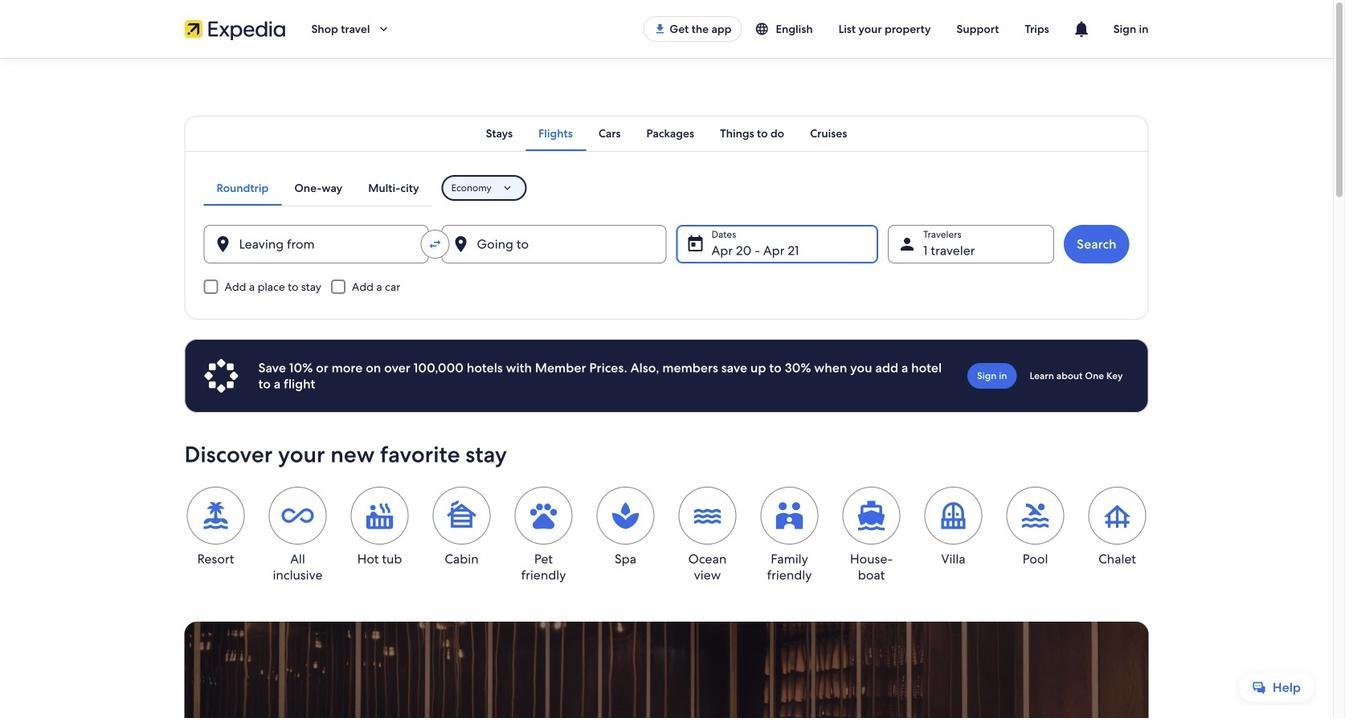 Task type: locate. For each thing, give the bounding box(es) containing it.
expedia logo image
[[185, 18, 286, 40]]

tab list
[[185, 116, 1149, 151], [204, 170, 432, 206]]

1 vertical spatial tab list
[[204, 170, 432, 206]]

main content
[[0, 58, 1334, 719]]



Task type: describe. For each thing, give the bounding box(es) containing it.
communication center icon image
[[1072, 19, 1092, 39]]

swap origin and destination values image
[[428, 237, 443, 252]]

trailing image
[[377, 22, 391, 36]]

0 vertical spatial tab list
[[185, 116, 1149, 151]]

download the app button image
[[654, 23, 667, 35]]

small image
[[755, 22, 776, 36]]



Task type: vqa. For each thing, say whether or not it's contained in the screenshot.
tab list
yes



